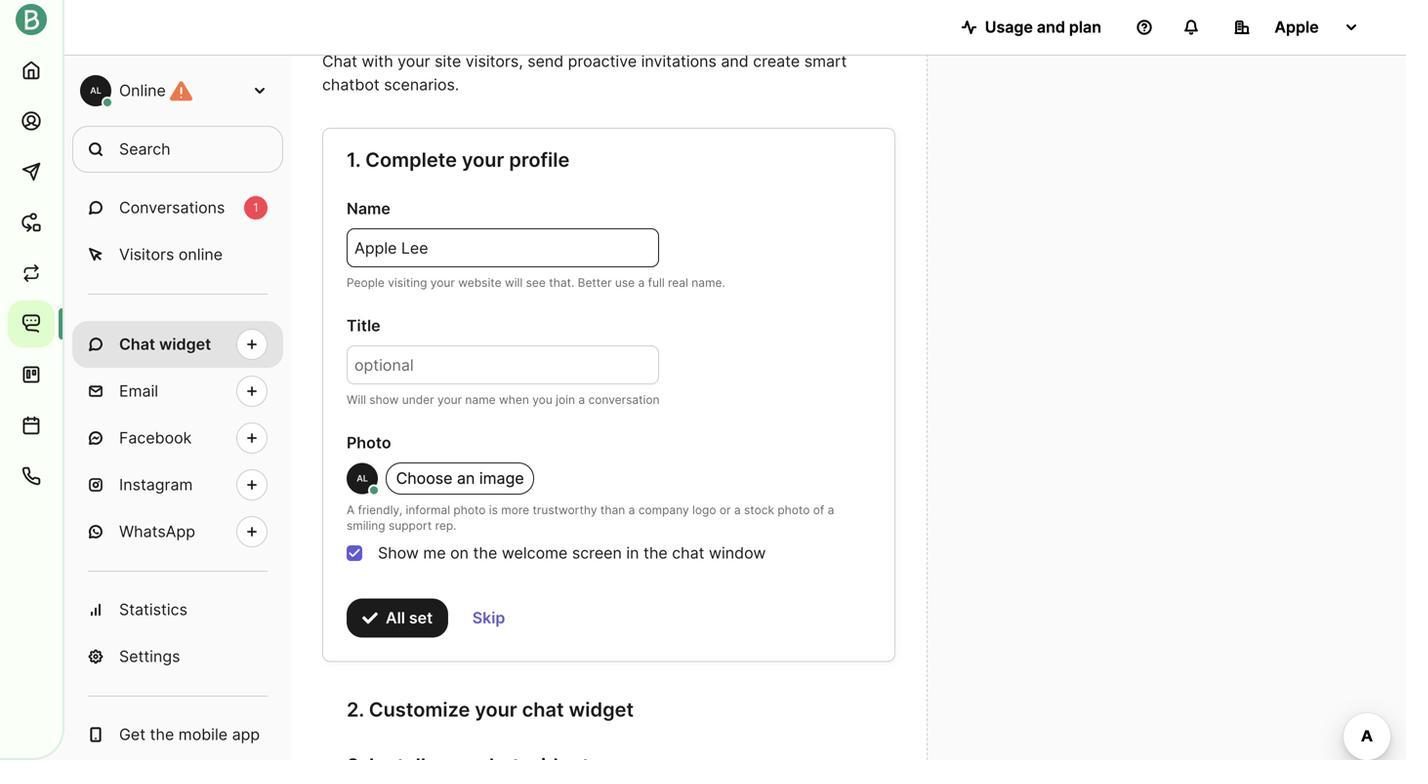 Task type: locate. For each thing, give the bounding box(es) containing it.
email
[[119, 382, 158, 401]]

me
[[423, 544, 446, 563]]

photo left of
[[778, 503, 810, 517]]

1 horizontal spatial the
[[473, 544, 497, 563]]

and
[[1037, 18, 1065, 37], [721, 52, 749, 71]]

1 vertical spatial and
[[721, 52, 749, 71]]

chat up chatbot
[[322, 52, 357, 71]]

conversations
[[119, 198, 225, 217]]

show
[[369, 393, 399, 407]]

1 horizontal spatial widget
[[569, 698, 634, 722]]

0 horizontal spatial chat
[[119, 335, 155, 354]]

a
[[638, 276, 645, 290], [579, 393, 585, 407], [629, 503, 635, 517], [734, 503, 741, 517], [828, 503, 834, 517]]

a right than
[[629, 503, 635, 517]]

chat widget
[[119, 335, 211, 354]]

people
[[347, 276, 385, 290]]

your left name
[[437, 393, 462, 407]]

chat inside chat with your site visitors, send proactive invitations and create smart chatbot scenarios.
[[322, 52, 357, 71]]

your right visiting
[[430, 276, 455, 290]]

photo left is
[[454, 503, 486, 517]]

search link
[[72, 126, 283, 173]]

photo
[[347, 434, 391, 453]]

1 horizontal spatial chat
[[322, 52, 357, 71]]

your for visiting
[[430, 276, 455, 290]]

search
[[119, 140, 171, 159]]

get
[[119, 726, 146, 745]]

chatbot
[[322, 75, 380, 94]]

0 vertical spatial al
[[90, 85, 101, 96]]

company
[[638, 503, 689, 517]]

name
[[347, 199, 391, 218]]

Title text field
[[347, 346, 659, 385]]

chat for chat with your site visitors, send proactive invitations and create smart chatbot scenarios.
[[322, 52, 357, 71]]

email link
[[72, 368, 283, 415]]

trustworthy
[[533, 503, 597, 517]]

the right in
[[644, 544, 668, 563]]

screen
[[572, 544, 622, 563]]

1 horizontal spatial photo
[[778, 503, 810, 517]]

of
[[813, 503, 824, 517]]

customize
[[369, 698, 470, 722]]

facebook
[[119, 429, 192, 448]]

more
[[501, 503, 529, 517]]

your left profile
[[462, 148, 504, 172]]

chat inside chat widget link
[[119, 335, 155, 354]]

your right customize
[[475, 698, 517, 722]]

with
[[362, 52, 393, 71]]

and left the plan
[[1037, 18, 1065, 37]]

chat with your site visitors, send proactive invitations and create smart chatbot scenarios.
[[322, 52, 847, 94]]

a right join
[[579, 393, 585, 407]]

instagram
[[119, 476, 193, 495]]

rep.
[[435, 519, 456, 533]]

0 vertical spatial and
[[1037, 18, 1065, 37]]

0 horizontal spatial chat
[[522, 698, 564, 722]]

instagram link
[[72, 462, 283, 509]]

chat up email
[[119, 335, 155, 354]]

use
[[615, 276, 635, 290]]

0 horizontal spatial photo
[[454, 503, 486, 517]]

the right on
[[473, 544, 497, 563]]

will
[[505, 276, 523, 290]]

and inside chat with your site visitors, send proactive invitations and create smart chatbot scenarios.
[[721, 52, 749, 71]]

skip button
[[457, 599, 521, 638]]

2 horizontal spatial the
[[644, 544, 668, 563]]

on
[[450, 544, 469, 563]]

logo
[[692, 503, 716, 517]]

mobile
[[178, 726, 228, 745]]

full
[[648, 276, 665, 290]]

all set button
[[347, 599, 448, 638]]

al down photo
[[357, 474, 368, 484]]

than
[[600, 503, 625, 517]]

your up scenarios.
[[398, 52, 430, 71]]

0 vertical spatial chat
[[322, 52, 357, 71]]

0 horizontal spatial the
[[150, 726, 174, 745]]

1 vertical spatial widget
[[569, 698, 634, 722]]

chat
[[672, 544, 705, 563], [522, 698, 564, 722]]

1 horizontal spatial chat
[[672, 544, 705, 563]]

your for with
[[398, 52, 430, 71]]

usage and plan
[[985, 18, 1102, 37]]

website
[[458, 276, 502, 290]]

1 vertical spatial chat
[[119, 335, 155, 354]]

your inside chat with your site visitors, send proactive invitations and create smart chatbot scenarios.
[[398, 52, 430, 71]]

1 horizontal spatial al
[[357, 474, 368, 484]]

a friendly, informal photo is more trustworthy than a company logo or a stock photo of a smiling support rep.
[[347, 503, 834, 533]]

visitors online
[[119, 245, 223, 264]]

online
[[179, 245, 223, 264]]

name.
[[692, 276, 725, 290]]

your for complete
[[462, 148, 504, 172]]

a
[[347, 503, 355, 517]]

al left online
[[90, 85, 101, 96]]

real
[[668, 276, 688, 290]]

visitors,
[[466, 52, 523, 71]]

choose an image button
[[386, 463, 534, 495]]

and left create
[[721, 52, 749, 71]]

informal
[[406, 503, 450, 517]]

al
[[90, 85, 101, 96], [357, 474, 368, 484]]

0 vertical spatial widget
[[159, 335, 211, 354]]

and inside button
[[1037, 18, 1065, 37]]

0 horizontal spatial widget
[[159, 335, 211, 354]]

usage and plan button
[[946, 8, 1117, 47]]

1 vertical spatial chat
[[522, 698, 564, 722]]

you
[[532, 393, 553, 407]]

the right the get
[[150, 726, 174, 745]]

statistics link
[[72, 587, 283, 634]]

1 horizontal spatial and
[[1037, 18, 1065, 37]]

chat
[[322, 52, 357, 71], [119, 335, 155, 354]]

2.
[[347, 698, 364, 722]]

choose
[[396, 469, 453, 488]]

0 horizontal spatial and
[[721, 52, 749, 71]]

chat for chat widget
[[119, 335, 155, 354]]



Task type: describe. For each thing, give the bounding box(es) containing it.
apple
[[1275, 18, 1319, 37]]

profile
[[509, 148, 570, 172]]

statistics
[[119, 601, 187, 620]]

stock
[[744, 503, 774, 517]]

facebook link
[[72, 415, 283, 462]]

1.
[[347, 148, 361, 172]]

app
[[232, 726, 260, 745]]

1 photo from the left
[[454, 503, 486, 517]]

usage
[[985, 18, 1033, 37]]

when
[[499, 393, 529, 407]]

a left full
[[638, 276, 645, 290]]

will
[[347, 393, 366, 407]]

create
[[753, 52, 800, 71]]

better
[[578, 276, 612, 290]]

name
[[465, 393, 496, 407]]

people visiting your website will see that. better use a full real name.
[[347, 276, 725, 290]]

choose an image
[[396, 469, 524, 488]]

smart
[[804, 52, 847, 71]]

that.
[[549, 276, 574, 290]]

will show under your name when you join a conversation
[[347, 393, 660, 407]]

invitations
[[641, 52, 717, 71]]

apple button
[[1219, 8, 1375, 47]]

settings
[[119, 647, 180, 666]]

conversation
[[588, 393, 660, 407]]

plan
[[1069, 18, 1102, 37]]

in
[[626, 544, 639, 563]]

is
[[489, 503, 498, 517]]

show
[[378, 544, 419, 563]]

set
[[409, 609, 433, 628]]

an
[[457, 469, 475, 488]]

all
[[386, 609, 405, 628]]

complete
[[365, 148, 457, 172]]

proactive
[[568, 52, 637, 71]]

image
[[479, 469, 524, 488]]

title
[[347, 316, 380, 335]]

2 photo from the left
[[778, 503, 810, 517]]

window
[[709, 544, 766, 563]]

whatsapp
[[119, 522, 195, 541]]

or
[[720, 503, 731, 517]]

a right the "or"
[[734, 503, 741, 517]]

skip
[[472, 609, 505, 628]]

site
[[435, 52, 461, 71]]

under
[[402, 393, 434, 407]]

get the mobile app
[[119, 726, 260, 745]]

2. customize your chat widget
[[347, 698, 634, 722]]

settings link
[[72, 634, 283, 681]]

0 horizontal spatial al
[[90, 85, 101, 96]]

1 vertical spatial al
[[357, 474, 368, 484]]

welcome
[[502, 544, 568, 563]]

support
[[389, 519, 432, 533]]

friendly,
[[358, 503, 402, 517]]

visiting
[[388, 276, 427, 290]]

see
[[526, 276, 546, 290]]

show me on the welcome screen in the chat window
[[378, 544, 766, 563]]

1. complete your profile
[[347, 148, 570, 172]]

join
[[556, 393, 575, 407]]

send
[[528, 52, 564, 71]]

1
[[253, 201, 259, 215]]

a right of
[[828, 503, 834, 517]]

online
[[119, 81, 166, 100]]

scenarios.
[[384, 75, 459, 94]]

smiling
[[347, 519, 385, 533]]

all set
[[386, 609, 433, 628]]

chat widget link
[[72, 321, 283, 368]]

whatsapp link
[[72, 509, 283, 556]]

0 vertical spatial chat
[[672, 544, 705, 563]]

your for customize
[[475, 698, 517, 722]]

visitors
[[119, 245, 174, 264]]

visitors online link
[[72, 231, 283, 278]]

Name text field
[[347, 229, 659, 268]]



Task type: vqa. For each thing, say whether or not it's contained in the screenshot.
the top widget
yes



